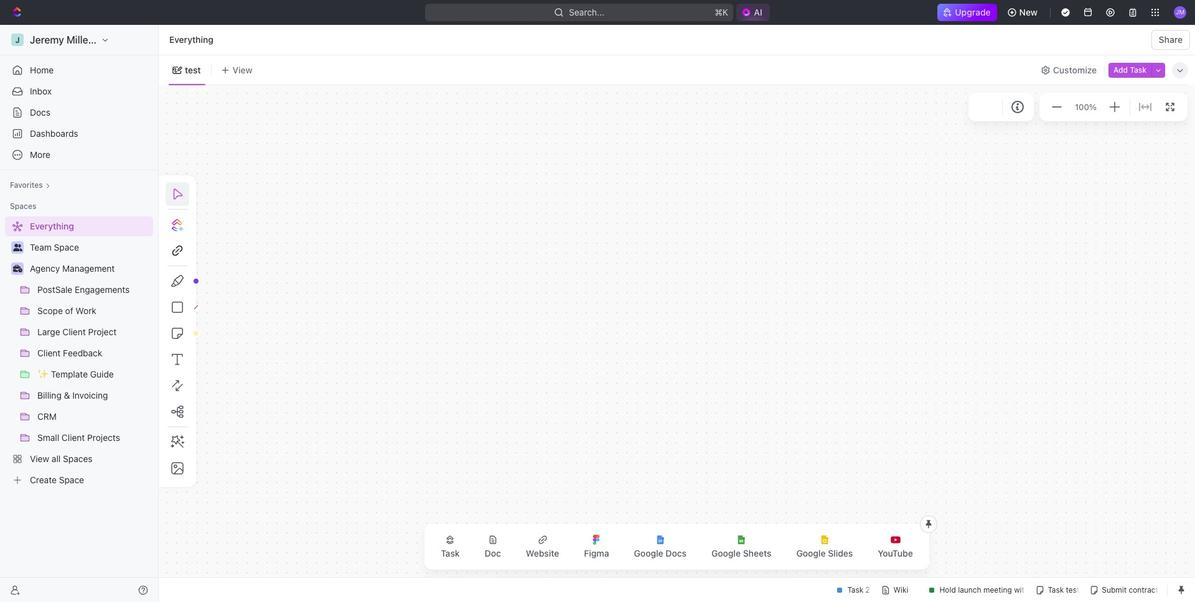 Task type: describe. For each thing, give the bounding box(es) containing it.
jeremy
[[30, 34, 64, 45]]

billing & invoicing
[[37, 390, 108, 401]]

google for google slides
[[797, 549, 826, 559]]

create
[[30, 475, 57, 486]]

website
[[526, 549, 559, 559]]

agency
[[30, 263, 60, 274]]

invoicing
[[72, 390, 108, 401]]

create space
[[30, 475, 84, 486]]

google docs
[[634, 549, 687, 559]]

customize
[[1053, 64, 1097, 75]]

jeremy miller's workspace, , element
[[11, 34, 24, 46]]

docs inside google docs button
[[666, 549, 687, 559]]

google for google docs
[[634, 549, 663, 559]]

100% button
[[1073, 99, 1099, 114]]

doc
[[485, 549, 501, 559]]

view all spaces link
[[5, 450, 151, 469]]

sidebar navigation
[[0, 25, 161, 603]]

user group image
[[13, 244, 22, 252]]

google slides button
[[787, 528, 863, 567]]

agency management
[[30, 263, 115, 274]]

doc button
[[475, 528, 511, 567]]

new
[[1020, 7, 1038, 17]]

guide
[[90, 369, 114, 380]]

small client projects
[[37, 433, 120, 443]]

1 vertical spatial everything link
[[5, 217, 151, 237]]

google sheets button
[[702, 528, 782, 567]]

client feedback
[[37, 348, 102, 359]]

client for small
[[62, 433, 85, 443]]

space for create space
[[59, 475, 84, 486]]

small client projects link
[[37, 428, 151, 448]]

project
[[88, 327, 117, 337]]

add task
[[1114, 65, 1147, 74]]

youtube button
[[868, 528, 923, 567]]

docs inside sidebar 'navigation'
[[30, 107, 50, 118]]

jeremy miller's workspace
[[30, 34, 154, 45]]

✨
[[37, 369, 49, 380]]

view button
[[216, 61, 257, 79]]

task inside button
[[441, 549, 460, 559]]

task inside 'button'
[[1130, 65, 1147, 74]]

figma button
[[574, 528, 619, 567]]

crm link
[[37, 407, 151, 427]]

client for large
[[62, 327, 86, 337]]

google docs button
[[624, 528, 697, 567]]

ai button
[[737, 4, 770, 21]]

task button
[[431, 528, 470, 567]]

crm
[[37, 412, 57, 422]]

business time image
[[13, 265, 22, 273]]

test link
[[182, 61, 201, 79]]

&
[[64, 390, 70, 401]]

miller's
[[67, 34, 100, 45]]

large client project link
[[37, 323, 151, 342]]

google slides
[[797, 549, 853, 559]]

add
[[1114, 65, 1128, 74]]

figma
[[584, 549, 609, 559]]

scope
[[37, 306, 63, 316]]

website button
[[516, 528, 569, 567]]

large client project
[[37, 327, 117, 337]]

postsale
[[37, 285, 72, 295]]

1 horizontal spatial everything link
[[166, 32, 217, 47]]

engagements
[[75, 285, 130, 295]]

home link
[[5, 60, 153, 80]]

of
[[65, 306, 73, 316]]

projects
[[87, 433, 120, 443]]

tree inside sidebar 'navigation'
[[5, 217, 153, 491]]

team space
[[30, 242, 79, 253]]

docs link
[[5, 103, 153, 123]]

add task button
[[1109, 63, 1152, 78]]

favorites
[[10, 181, 43, 190]]

postsale engagements link
[[37, 280, 151, 300]]

scope of work
[[37, 306, 96, 316]]

search...
[[569, 7, 605, 17]]

100%
[[1075, 102, 1097, 112]]

0 vertical spatial spaces
[[10, 202, 36, 211]]



Task type: locate. For each thing, give the bounding box(es) containing it.
1 horizontal spatial view
[[233, 64, 253, 75]]

0 vertical spatial everything link
[[166, 32, 217, 47]]

0 vertical spatial docs
[[30, 107, 50, 118]]

tree containing everything
[[5, 217, 153, 491]]

1 google from the left
[[634, 549, 663, 559]]

view inside sidebar 'navigation'
[[30, 454, 49, 464]]

inbox link
[[5, 82, 153, 101]]

space up agency management
[[54, 242, 79, 253]]

workspace
[[103, 34, 154, 45]]

view right test
[[233, 64, 253, 75]]

team
[[30, 242, 52, 253]]

1 vertical spatial task
[[441, 549, 460, 559]]

tree
[[5, 217, 153, 491]]

billing & invoicing link
[[37, 386, 151, 406]]

google right the figma
[[634, 549, 663, 559]]

0 vertical spatial everything
[[169, 34, 213, 45]]

1 horizontal spatial spaces
[[63, 454, 92, 464]]

dashboards link
[[5, 124, 153, 144]]

1 vertical spatial everything
[[30, 221, 74, 232]]

small
[[37, 433, 59, 443]]

customize button
[[1037, 61, 1101, 79]]

test
[[185, 64, 201, 75]]

client
[[62, 327, 86, 337], [37, 348, 61, 359], [62, 433, 85, 443]]

jm button
[[1171, 2, 1190, 22]]

jm
[[1176, 8, 1185, 16]]

create space link
[[5, 471, 151, 491]]

dashboards
[[30, 128, 78, 139]]

agency management link
[[30, 259, 151, 279]]

everything link up test
[[166, 32, 217, 47]]

2 horizontal spatial google
[[797, 549, 826, 559]]

0 horizontal spatial spaces
[[10, 202, 36, 211]]

new button
[[1002, 2, 1045, 22]]

⌘k
[[715, 7, 729, 17]]

task left doc
[[441, 549, 460, 559]]

more button
[[5, 145, 153, 165]]

spaces
[[10, 202, 36, 211], [63, 454, 92, 464]]

feedback
[[63, 348, 102, 359]]

everything up test
[[169, 34, 213, 45]]

0 horizontal spatial everything
[[30, 221, 74, 232]]

task right add
[[1130, 65, 1147, 74]]

1 vertical spatial view
[[30, 454, 49, 464]]

view
[[233, 64, 253, 75], [30, 454, 49, 464]]

view left all
[[30, 454, 49, 464]]

all
[[52, 454, 61, 464]]

inbox
[[30, 86, 52, 97]]

view button
[[216, 55, 257, 85]]

1 vertical spatial client
[[37, 348, 61, 359]]

youtube
[[878, 549, 913, 559]]

space
[[54, 242, 79, 253], [59, 475, 84, 486]]

upgrade
[[955, 7, 991, 17]]

0 vertical spatial space
[[54, 242, 79, 253]]

0 horizontal spatial view
[[30, 454, 49, 464]]

2 vertical spatial client
[[62, 433, 85, 443]]

client down large at the bottom left of the page
[[37, 348, 61, 359]]

google inside "button"
[[712, 549, 741, 559]]

spaces down favorites
[[10, 202, 36, 211]]

google for google sheets
[[712, 549, 741, 559]]

space for team space
[[54, 242, 79, 253]]

1 vertical spatial docs
[[666, 549, 687, 559]]

share
[[1159, 34, 1183, 45]]

share button
[[1152, 30, 1190, 50]]

1 horizontal spatial google
[[712, 549, 741, 559]]

0 vertical spatial client
[[62, 327, 86, 337]]

0 vertical spatial task
[[1130, 65, 1147, 74]]

✨ template guide link
[[37, 365, 151, 385]]

large
[[37, 327, 60, 337]]

view for view all spaces
[[30, 454, 49, 464]]

client up view all spaces link
[[62, 433, 85, 443]]

management
[[62, 263, 115, 274]]

1 vertical spatial space
[[59, 475, 84, 486]]

slides
[[828, 549, 853, 559]]

view inside button
[[233, 64, 253, 75]]

spaces down 'small client projects'
[[63, 454, 92, 464]]

1 vertical spatial spaces
[[63, 454, 92, 464]]

work
[[76, 306, 96, 316]]

google left the slides
[[797, 549, 826, 559]]

home
[[30, 65, 54, 75]]

postsale engagements
[[37, 285, 130, 295]]

everything inside sidebar 'navigation'
[[30, 221, 74, 232]]

more
[[30, 149, 50, 160]]

view for view
[[233, 64, 253, 75]]

0 horizontal spatial docs
[[30, 107, 50, 118]]

view all spaces
[[30, 454, 92, 464]]

upgrade link
[[938, 4, 997, 21]]

google
[[634, 549, 663, 559], [712, 549, 741, 559], [797, 549, 826, 559]]

spaces inside tree
[[63, 454, 92, 464]]

0 horizontal spatial task
[[441, 549, 460, 559]]

team space link
[[30, 238, 151, 258]]

google sheets
[[712, 549, 772, 559]]

client up 'client feedback'
[[62, 327, 86, 337]]

0 horizontal spatial google
[[634, 549, 663, 559]]

j
[[15, 35, 20, 45]]

0 horizontal spatial everything link
[[5, 217, 151, 237]]

2 google from the left
[[712, 549, 741, 559]]

sheets
[[743, 549, 772, 559]]

1 horizontal spatial task
[[1130, 65, 1147, 74]]

everything
[[169, 34, 213, 45], [30, 221, 74, 232]]

template
[[51, 369, 88, 380]]

0 vertical spatial view
[[233, 64, 253, 75]]

everything link up team space link
[[5, 217, 151, 237]]

✨ template guide
[[37, 369, 114, 380]]

client feedback link
[[37, 344, 151, 364]]

google left sheets
[[712, 549, 741, 559]]

ai
[[754, 7, 763, 17]]

everything up the team space
[[30, 221, 74, 232]]

docs
[[30, 107, 50, 118], [666, 549, 687, 559]]

task
[[1130, 65, 1147, 74], [441, 549, 460, 559]]

1 horizontal spatial docs
[[666, 549, 687, 559]]

1 horizontal spatial everything
[[169, 34, 213, 45]]

favorites button
[[5, 178, 55, 193]]

scope of work link
[[37, 301, 151, 321]]

billing
[[37, 390, 62, 401]]

3 google from the left
[[797, 549, 826, 559]]

space down view all spaces link
[[59, 475, 84, 486]]



Task type: vqa. For each thing, say whether or not it's contained in the screenshot.
Agency Management Link
yes



